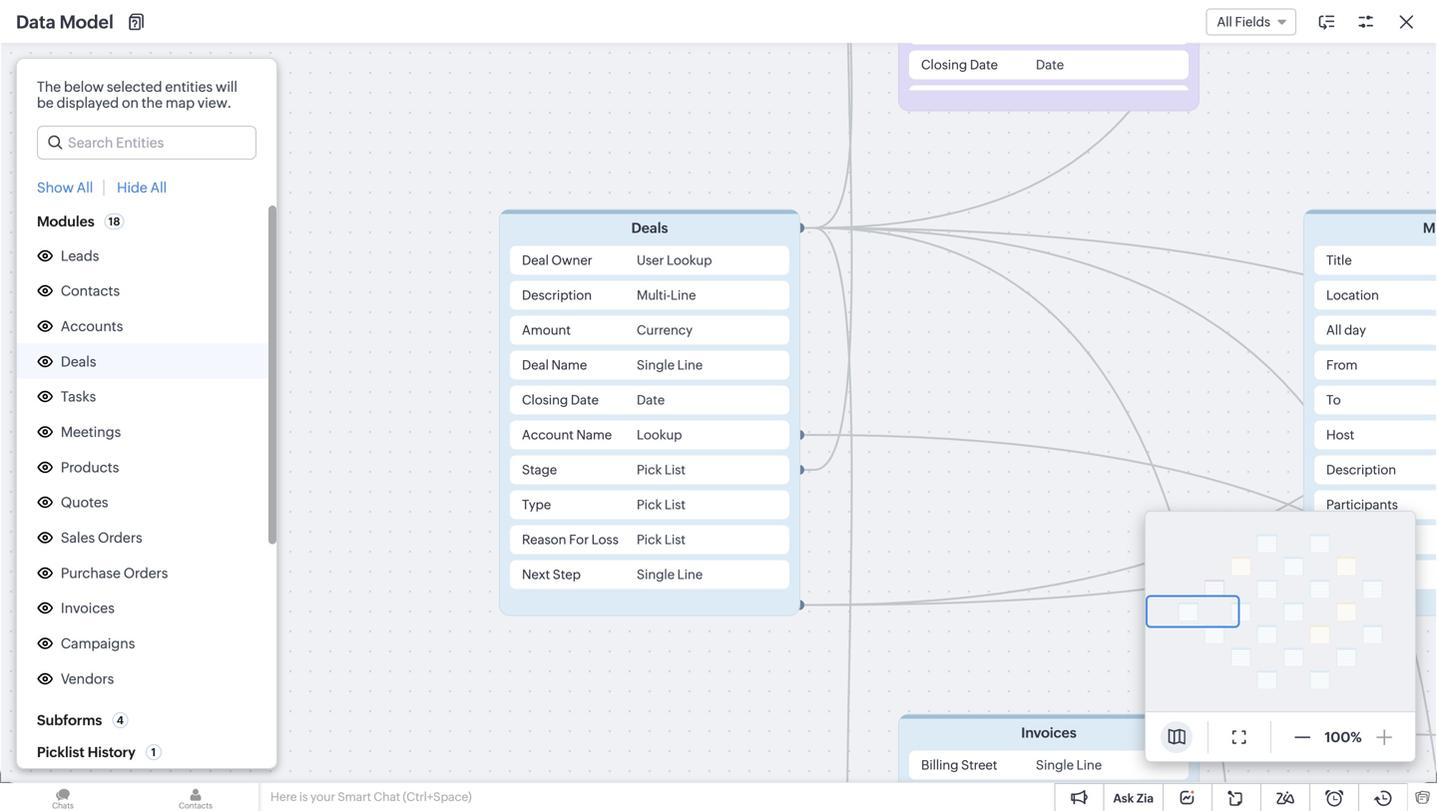 Task type: locate. For each thing, give the bounding box(es) containing it.
for
[[569, 532, 589, 547]]

0 vertical spatial data
[[16, 12, 56, 32]]

sales
[[61, 530, 95, 546]]

0 horizontal spatial closing
[[522, 393, 568, 408]]

1 vertical spatial closing
[[522, 393, 568, 408]]

name
[[551, 358, 587, 373], [576, 428, 612, 443], [1378, 532, 1413, 547]]

picklist
[[37, 744, 84, 760]]

deal left owner at the top left
[[522, 253, 549, 268]]

data model link
[[48, 619, 124, 639]]

description up participants at the right of page
[[1326, 463, 1396, 478]]

tasks
[[61, 389, 96, 405]]

1 vertical spatial data model
[[48, 621, 124, 637]]

&
[[79, 423, 89, 439]]

help
[[1351, 104, 1381, 120]]

0 vertical spatial single
[[637, 358, 675, 373]]

your right of
[[797, 541, 826, 557]]

0 vertical spatial deals
[[631, 220, 668, 236]]

3 pick from the top
[[637, 532, 662, 547]]

1 horizontal spatial closing
[[921, 57, 967, 72]]

data up client
[[48, 621, 79, 637]]

single line right street
[[1036, 758, 1102, 773]]

0 vertical spatial pick
[[637, 463, 662, 478]]

all day
[[1326, 323, 1366, 338]]

data inside developer hub region
[[48, 621, 79, 637]]

0 vertical spatial orders
[[98, 530, 142, 546]]

chats image
[[0, 783, 126, 811]]

understand
[[917, 541, 992, 557]]

1 horizontal spatial closing date
[[921, 57, 998, 72]]

2 deal from the top
[[522, 358, 549, 373]]

data up organisation,
[[794, 510, 838, 533]]

1 vertical spatial data
[[794, 510, 838, 533]]

modules
[[37, 214, 94, 230]]

closing
[[921, 57, 967, 72], [522, 393, 568, 408]]

leads
[[61, 248, 99, 264]]

model
[[736, 541, 778, 557]]

1 list from the top
[[665, 463, 686, 478]]

list for type
[[665, 497, 686, 512]]

1 pick from the top
[[637, 463, 662, 478]]

name for account name
[[576, 428, 612, 443]]

2 vertical spatial single line
[[1036, 758, 1102, 773]]

line for billing street
[[1076, 758, 1102, 773]]

history
[[88, 744, 136, 760]]

0 vertical spatial description
[[522, 288, 592, 303]]

pick for stage
[[637, 463, 662, 478]]

1 vertical spatial deals
[[61, 354, 96, 370]]

model right open
[[843, 607, 885, 623]]

0 vertical spatial pick list
[[637, 463, 686, 478]]

1 horizontal spatial invoices
[[1021, 725, 1077, 741]]

closing date
[[921, 57, 998, 72], [522, 393, 599, 408]]

the up relationship
[[681, 541, 702, 557]]

connections
[[48, 456, 131, 472]]

the inside the below selected entities will be displayed on the map view.
[[141, 95, 163, 111]]

widgets link
[[48, 586, 102, 606]]

0 horizontal spatial deals
[[61, 354, 96, 370]]

list for reason for loss
[[665, 532, 686, 547]]

data up the
[[16, 12, 56, 32]]

2 vertical spatial single
[[1036, 758, 1074, 773]]

date
[[970, 57, 998, 72], [1036, 57, 1064, 72], [571, 393, 599, 408], [637, 393, 665, 408]]

orders for purchase orders
[[123, 565, 168, 581]]

complex
[[1019, 541, 1075, 557]]

1 vertical spatial to
[[1375, 567, 1389, 582]]

2 list from the top
[[665, 497, 686, 512]]

0 horizontal spatial description
[[522, 288, 592, 303]]

all left day
[[1326, 323, 1342, 338]]

home link
[[96, 0, 168, 48]]

entities
[[165, 79, 213, 95], [815, 561, 863, 577]]

ask zia
[[1113, 792, 1154, 805]]

1 vertical spatial pick
[[637, 497, 662, 512]]

data
[[16, 12, 56, 32], [794, 510, 838, 533], [48, 621, 79, 637]]

0 vertical spatial your
[[797, 541, 826, 557]]

the below selected entities will be displayed on the map view.
[[37, 79, 237, 111]]

name right account
[[576, 428, 612, 443]]

the up with
[[995, 541, 1016, 557]]

0 vertical spatial to
[[1326, 393, 1341, 408]]

lookup right user
[[667, 253, 712, 268]]

logo image
[[16, 16, 40, 32]]

pick for type
[[637, 497, 662, 512]]

1 vertical spatial orders
[[123, 565, 168, 581]]

single line for deal name
[[637, 358, 703, 373]]

orders up purchase orders
[[98, 530, 142, 546]]

model up script
[[82, 621, 124, 637]]

the right on
[[141, 95, 163, 111]]

your right the is
[[310, 790, 335, 804]]

0 horizontal spatial entities
[[165, 79, 213, 95]]

2 vertical spatial data
[[48, 621, 79, 637]]

model right logo
[[60, 12, 114, 32]]

1 horizontal spatial to
[[1375, 567, 1389, 582]]

fields
[[1235, 14, 1270, 29]]

entities inside the below selected entities will be displayed on the map view.
[[165, 79, 213, 95]]

1 vertical spatial entities
[[815, 561, 863, 577]]

0 vertical spatial closing date
[[921, 57, 998, 72]]

orders right purchase
[[123, 565, 168, 581]]

single for step
[[637, 567, 675, 582]]

0 vertical spatial list
[[665, 463, 686, 478]]

single
[[637, 358, 675, 373], [637, 567, 675, 582], [1036, 758, 1074, 773]]

profile element
[[1335, 0, 1391, 48]]

type
[[522, 497, 551, 512]]

relationship
[[652, 561, 728, 577]]

1 vertical spatial your
[[310, 790, 335, 804]]

1
[[151, 746, 156, 759]]

smart
[[338, 790, 371, 804]]

data model up client script
[[48, 621, 124, 637]]

ease.
[[1010, 561, 1045, 577]]

3 pick list from the top
[[637, 532, 686, 547]]

1 deal from the top
[[522, 253, 549, 268]]

0 vertical spatial name
[[551, 358, 587, 373]]

line for next step
[[677, 567, 703, 582]]

2 vertical spatial name
[[1378, 532, 1413, 547]]

single right street
[[1036, 758, 1074, 773]]

data model
[[16, 12, 114, 32], [48, 621, 124, 637]]

functions link
[[48, 553, 112, 573]]

single line down 'visualize'
[[637, 567, 703, 582]]

structures
[[911, 561, 977, 577]]

single for street
[[1036, 758, 1074, 773]]

1 vertical spatial pick list
[[637, 497, 686, 512]]

2 pick from the top
[[637, 497, 662, 512]]

currency
[[637, 323, 693, 338]]

contact name
[[1326, 532, 1413, 547]]

next step
[[522, 567, 581, 582]]

widgets
[[48, 588, 102, 604]]

1 vertical spatial list
[[665, 497, 686, 512]]

description down deal owner
[[522, 288, 592, 303]]

entities down organisation,
[[815, 561, 863, 577]]

cases
[[61, 742, 100, 757]]

0 vertical spatial invoices
[[61, 600, 115, 616]]

single down currency
[[637, 358, 675, 373]]

0 vertical spatial single line
[[637, 358, 703, 373]]

model up organisation,
[[842, 510, 902, 533]]

2 vertical spatial pick list
[[637, 532, 686, 547]]

0 horizontal spatial to
[[1326, 393, 1341, 408]]

to up host
[[1326, 393, 1341, 408]]

your
[[797, 541, 826, 557], [310, 790, 335, 804]]

step
[[553, 567, 581, 582]]

the down of
[[791, 561, 812, 577]]

2 vertical spatial list
[[665, 532, 686, 547]]

entities inside data model visualize the data model of your organisation, understand the complex relationship between the entities and its structures with ease.
[[815, 561, 863, 577]]

products
[[61, 459, 119, 475]]

0 horizontal spatial closing date
[[522, 393, 599, 408]]

4
[[117, 715, 124, 727]]

1 pick list from the top
[[637, 463, 686, 478]]

1 vertical spatial single
[[637, 567, 675, 582]]

0 horizontal spatial invoices
[[61, 600, 115, 616]]

data model up the
[[16, 12, 114, 32]]

the
[[141, 95, 163, 111], [681, 541, 702, 557], [995, 541, 1016, 557], [791, 561, 812, 577]]

3 list from the top
[[665, 532, 686, 547]]

apis
[[48, 423, 76, 439]]

name down "amount"
[[551, 358, 587, 373]]

visualize
[[621, 541, 678, 557]]

2 pick list from the top
[[637, 497, 686, 512]]

1 vertical spatial description
[[1326, 463, 1396, 478]]

1 vertical spatial name
[[576, 428, 612, 443]]

model inside data model visualize the data model of your organisation, understand the complex relationship between the entities and its structures with ease.
[[842, 510, 902, 533]]

circuits link
[[48, 520, 98, 540]]

0 vertical spatial deal
[[522, 253, 549, 268]]

map
[[166, 95, 195, 111]]

invoices
[[61, 600, 115, 616], [1021, 725, 1077, 741]]

single down 'visualize'
[[637, 567, 675, 582]]

street
[[961, 758, 997, 773]]

client
[[48, 654, 86, 670]]

with
[[979, 561, 1008, 577]]

line for description
[[671, 288, 696, 303]]

2 vertical spatial pick
[[637, 532, 662, 547]]

view.
[[198, 95, 232, 111]]

1 vertical spatial single line
[[637, 567, 703, 582]]

apis & sdks
[[48, 423, 126, 439]]

single line down currency
[[637, 358, 703, 373]]

1 vertical spatial deal
[[522, 358, 549, 373]]

lookup right account name
[[637, 428, 682, 443]]

model inside developer hub region
[[82, 621, 124, 637]]

1 vertical spatial invoices
[[1021, 725, 1077, 741]]

deals up user
[[631, 220, 668, 236]]

deals up tasks
[[61, 354, 96, 370]]

data model image
[[649, 198, 1048, 477]]

sales orders
[[61, 530, 142, 546]]

1 horizontal spatial entities
[[815, 561, 863, 577]]

entities left will
[[165, 79, 213, 95]]

hub
[[105, 390, 133, 406]]

price books
[[61, 706, 136, 722]]

pick for reason for loss
[[637, 532, 662, 547]]

single line for next step
[[637, 567, 703, 582]]

deal down "amount"
[[522, 358, 549, 373]]

name right contact
[[1378, 532, 1413, 547]]

1 horizontal spatial your
[[797, 541, 826, 557]]

0 vertical spatial entities
[[165, 79, 213, 95]]

to right related at right bottom
[[1375, 567, 1389, 582]]



Task type: describe. For each thing, give the bounding box(es) containing it.
billing
[[921, 758, 959, 773]]

reason
[[522, 532, 566, 547]]

hide all
[[117, 180, 167, 196]]

apis & sdks link
[[48, 421, 126, 441]]

here
[[270, 790, 297, 804]]

pick list for reason for loss
[[637, 532, 686, 547]]

on
[[122, 95, 139, 111]]

single line for billing street
[[1036, 758, 1102, 773]]

pick list for type
[[637, 497, 686, 512]]

single for name
[[637, 358, 675, 373]]

developer hub region
[[0, 416, 259, 679]]

developer
[[33, 390, 102, 406]]

Search Entities text field
[[38, 127, 255, 159]]

pick list for stage
[[637, 463, 686, 478]]

contacts image
[[133, 783, 258, 811]]

1 vertical spatial lookup
[[637, 428, 682, 443]]

developer hub
[[33, 390, 133, 406]]

is
[[299, 790, 308, 804]]

crm link
[[16, 14, 88, 35]]

0 vertical spatial data model
[[16, 12, 114, 32]]

data model inside developer hub region
[[48, 621, 124, 637]]

ask
[[1113, 792, 1134, 805]]

hide
[[117, 180, 147, 196]]

multi-
[[637, 288, 671, 303]]

0 vertical spatial lookup
[[667, 253, 712, 268]]

model inside button
[[843, 607, 885, 623]]

stage
[[522, 463, 557, 478]]

0 vertical spatial closing
[[921, 57, 967, 72]]

billing street
[[921, 758, 997, 773]]

participants
[[1326, 497, 1398, 512]]

accounts
[[61, 318, 123, 334]]

data
[[705, 541, 733, 557]]

script
[[89, 654, 128, 670]]

circuits
[[48, 522, 98, 538]]

its
[[893, 561, 908, 577]]

name for deal name
[[551, 358, 587, 373]]

subforms
[[37, 713, 102, 728]]

0 horizontal spatial your
[[310, 790, 335, 804]]

(ctrl+space)
[[403, 790, 472, 804]]

meetings
[[61, 424, 121, 440]]

deal name
[[522, 358, 587, 373]]

deal for deal owner
[[522, 253, 549, 268]]

owner
[[551, 253, 592, 268]]

all left the fields
[[1217, 14, 1232, 29]]

account name
[[522, 428, 612, 443]]

from
[[1326, 358, 1358, 373]]

functions
[[48, 555, 112, 571]]

line for deal name
[[677, 358, 703, 373]]

related
[[1326, 567, 1372, 582]]

client script
[[48, 654, 128, 670]]

all fields
[[1217, 14, 1270, 29]]

related to
[[1326, 567, 1389, 582]]

profile image
[[1347, 8, 1379, 40]]

next
[[522, 567, 550, 582]]

your inside data model visualize the data model of your organisation, understand the complex relationship between the entities and its structures with ease.
[[797, 541, 826, 557]]

developer hub button
[[0, 378, 259, 416]]

account
[[522, 428, 574, 443]]

deal for deal name
[[522, 358, 549, 373]]

variables link
[[48, 487, 106, 507]]

orders for sales orders
[[98, 530, 142, 546]]

chat
[[374, 790, 400, 804]]

show all
[[37, 180, 93, 196]]

be
[[37, 95, 54, 111]]

user
[[637, 253, 664, 268]]

sdks
[[92, 423, 126, 439]]

day
[[1344, 323, 1366, 338]]

will
[[216, 79, 237, 95]]

price
[[61, 706, 94, 722]]

the
[[37, 79, 61, 95]]

campaigns
[[61, 636, 135, 652]]

displayed
[[56, 95, 119, 111]]

18
[[108, 216, 120, 228]]

quotes
[[61, 495, 108, 511]]

open model button
[[784, 599, 905, 631]]

picklist history
[[37, 744, 136, 760]]

list for stage
[[665, 463, 686, 478]]

variables
[[48, 489, 106, 505]]

zia
[[1137, 792, 1154, 805]]

books
[[96, 706, 136, 722]]

crm
[[48, 14, 88, 35]]

organisation,
[[829, 541, 914, 557]]

open
[[804, 607, 841, 623]]

all right show
[[77, 180, 93, 196]]

below
[[64, 79, 104, 95]]

all right hide
[[150, 180, 167, 196]]

connections link
[[48, 454, 131, 474]]

name for contact name
[[1378, 532, 1413, 547]]

1 horizontal spatial description
[[1326, 463, 1396, 478]]

data inside data model visualize the data model of your organisation, understand the complex relationship between the entities and its structures with ease.
[[794, 510, 838, 533]]

title
[[1326, 253, 1352, 268]]

location
[[1326, 288, 1379, 303]]

open model
[[804, 607, 885, 623]]

user lookup
[[637, 253, 712, 268]]

1 vertical spatial closing date
[[522, 393, 599, 408]]

1 horizontal spatial deals
[[631, 220, 668, 236]]

loss
[[591, 532, 619, 547]]

me
[[1423, 220, 1437, 236]]

here is your smart chat (ctrl+space)
[[270, 790, 472, 804]]

vendors
[[61, 671, 114, 687]]

purchase orders
[[61, 565, 168, 581]]

of
[[781, 541, 794, 557]]

reason for loss
[[522, 532, 619, 547]]



Task type: vqa. For each thing, say whether or not it's contained in the screenshot.
the Permissions corresponding to Developer Permissions
no



